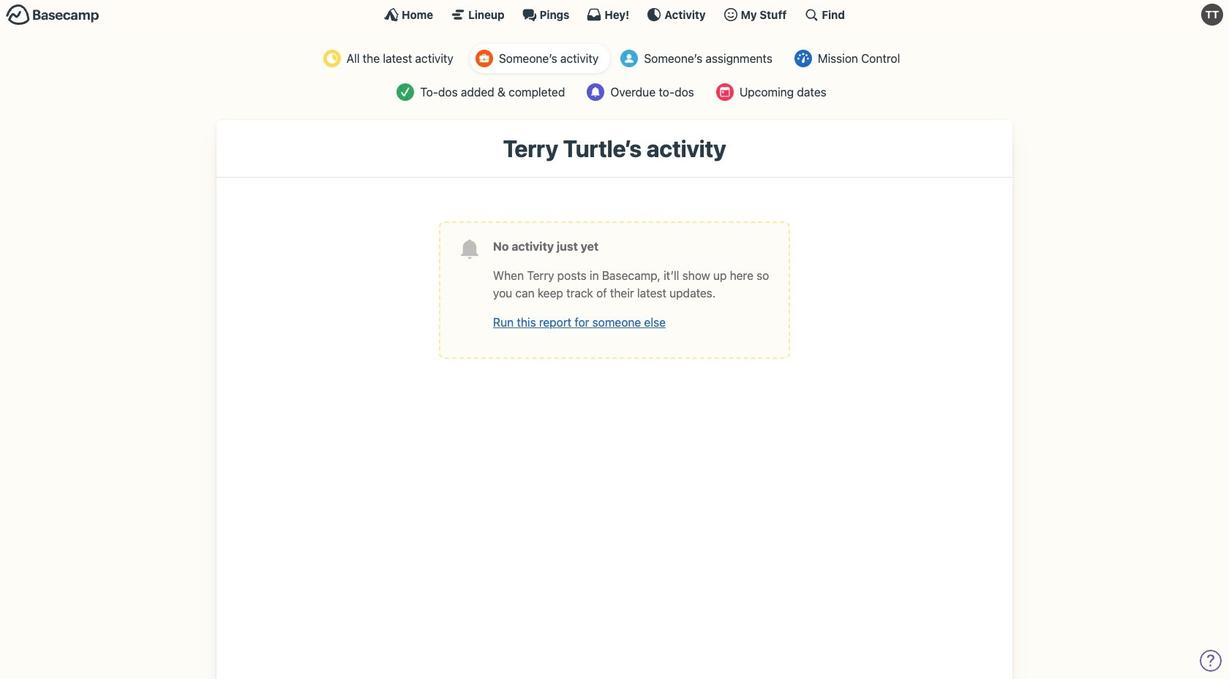 Task type: locate. For each thing, give the bounding box(es) containing it.
todo image
[[397, 83, 414, 101]]

event image
[[716, 83, 734, 101]]

keyboard shortcut: ⌘ + / image
[[805, 7, 819, 22]]

gauge image
[[795, 50, 812, 67]]

switch accounts image
[[6, 4, 100, 26]]

reminder image
[[587, 83, 605, 101]]

terry turtle image
[[1202, 4, 1224, 26]]

activity report image
[[323, 50, 341, 67]]

person report image
[[476, 50, 493, 67]]

assignment image
[[621, 50, 638, 67]]



Task type: vqa. For each thing, say whether or not it's contained in the screenshot.
bottommost a
no



Task type: describe. For each thing, give the bounding box(es) containing it.
main element
[[0, 0, 1230, 29]]



